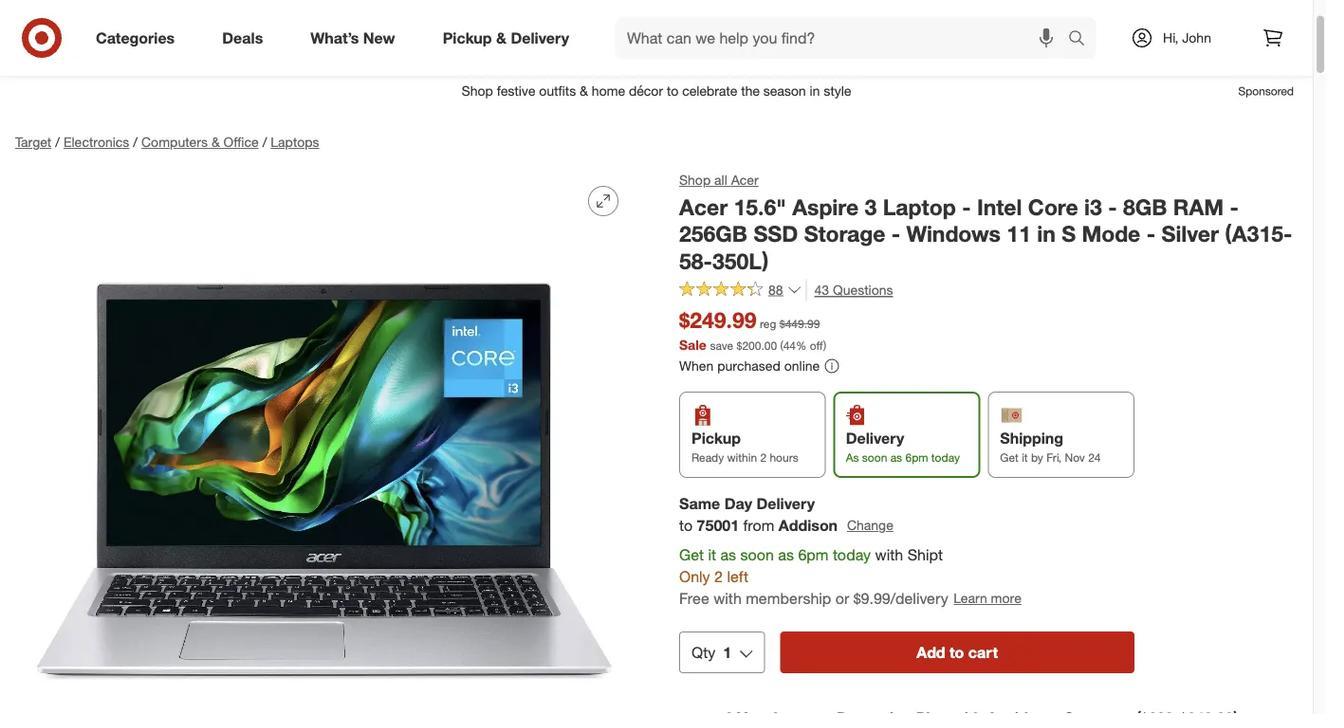 Task type: locate. For each thing, give the bounding box(es) containing it.
%
[[796, 339, 807, 353]]

1 vertical spatial to
[[950, 644, 965, 662]]

it left by
[[1022, 451, 1028, 465]]

/ right the target
[[55, 134, 60, 150]]

delivery for pickup & delivery
[[511, 29, 569, 47]]

to right add
[[950, 644, 965, 662]]

get inside shipping get it by fri, nov 24
[[1001, 451, 1019, 465]]

change button
[[846, 515, 895, 537]]

add to cart button
[[780, 632, 1135, 674]]

soon right as on the right
[[862, 451, 888, 465]]

1 horizontal spatial it
[[1022, 451, 1028, 465]]

& left office
[[212, 134, 220, 150]]

pickup inside pickup ready within 2 hours
[[692, 429, 741, 447]]

soon
[[862, 451, 888, 465], [741, 546, 774, 564]]

350l)
[[713, 248, 769, 275]]

mode
[[1082, 221, 1141, 247]]

$
[[737, 339, 743, 353]]

target / electronics / computers & office / laptops
[[15, 134, 319, 150]]

within
[[727, 451, 757, 465]]

intel
[[977, 194, 1023, 220]]

$249.99 reg $449.99 sale save $ 200.00 ( 44 % off )
[[680, 307, 827, 353]]

0 horizontal spatial delivery
[[511, 29, 569, 47]]

hours
[[770, 451, 799, 465]]

1 horizontal spatial &
[[496, 29, 507, 47]]

)
[[824, 339, 827, 353]]

/ right office
[[263, 134, 267, 150]]

1 horizontal spatial to
[[950, 644, 965, 662]]

&
[[496, 29, 507, 47], [212, 134, 220, 150]]

deals
[[556, 21, 587, 38]]

target
[[15, 134, 52, 150]]

get up 'only'
[[680, 546, 704, 564]]

computers
[[141, 134, 208, 150]]

0 vertical spatial 2
[[761, 451, 767, 465]]

today inside get it as soon as 6pm today with shipt only 2 left free with membership or $9.99/delivery learn more
[[833, 546, 871, 564]]

0 horizontal spatial today
[[833, 546, 871, 564]]

6pm right as on the right
[[906, 451, 929, 465]]

$249.99
[[680, 307, 757, 333]]

aspire
[[793, 194, 859, 220]]

to down same at the bottom of the page
[[680, 517, 693, 535]]

1 vertical spatial get
[[1001, 451, 1019, 465]]

0 vertical spatial delivery
[[511, 29, 569, 47]]

3 / from the left
[[263, 134, 267, 150]]

0 horizontal spatial soon
[[741, 546, 774, 564]]

0 vertical spatial 6pm
[[906, 451, 929, 465]]

it
[[1022, 451, 1028, 465], [708, 546, 717, 564]]

pickup for ready
[[692, 429, 741, 447]]

43 questions
[[815, 282, 894, 298]]

hi,
[[1164, 29, 1179, 46]]

as
[[846, 451, 859, 465]]

only
[[680, 568, 710, 586]]

- down laptop on the top right
[[892, 221, 901, 247]]

1 horizontal spatial get
[[680, 546, 704, 564]]

0 vertical spatial acer
[[731, 172, 759, 188]]

pickup
[[443, 29, 492, 47], [692, 429, 741, 447]]

office
[[224, 134, 259, 150]]

1 horizontal spatial acer
[[731, 172, 759, 188]]

0 vertical spatial pickup
[[443, 29, 492, 47]]

0 horizontal spatial it
[[708, 546, 717, 564]]

addison
[[779, 517, 838, 535]]

silver
[[1162, 221, 1219, 247]]

get inside get it as soon as 6pm today with shipt only 2 left free with membership or $9.99/delivery learn more
[[680, 546, 704, 564]]

0 horizontal spatial acer
[[680, 194, 728, 220]]

delivery inside pickup & delivery link
[[511, 29, 569, 47]]

58-
[[680, 248, 713, 275]]

change
[[847, 517, 894, 534]]

today inside the delivery as soon as 6pm today
[[932, 451, 960, 465]]

0 horizontal spatial get
[[508, 21, 529, 38]]

1 horizontal spatial 6pm
[[906, 451, 929, 465]]

2 vertical spatial delivery
[[757, 495, 815, 513]]

0 horizontal spatial 6pm
[[799, 546, 829, 564]]

target link
[[15, 134, 52, 150]]

0 horizontal spatial to
[[680, 517, 693, 535]]

43 questions link
[[806, 279, 894, 301]]

get left the
[[508, 21, 529, 38]]

get for soon
[[680, 546, 704, 564]]

0 vertical spatial it
[[1022, 451, 1028, 465]]

2 left left
[[715, 568, 723, 586]]

pickup inside pickup & delivery link
[[443, 29, 492, 47]]

1 vertical spatial soon
[[741, 546, 774, 564]]

What can we help you find? suggestions appear below search field
[[616, 17, 1073, 59]]

- up the windows
[[962, 194, 971, 220]]

2 horizontal spatial /
[[263, 134, 267, 150]]

deals
[[222, 29, 263, 47]]

learn more button
[[953, 588, 1023, 609]]

purchased
[[718, 358, 781, 374]]

1 vertical spatial it
[[708, 546, 717, 564]]

to
[[680, 517, 693, 535], [950, 644, 965, 662]]

qty 1
[[692, 644, 732, 662]]

- right "i3"
[[1109, 194, 1118, 220]]

membership
[[746, 589, 832, 608]]

2 horizontal spatial get
[[1001, 451, 1019, 465]]

1 vertical spatial 2
[[715, 568, 723, 586]]

1 vertical spatial 6pm
[[799, 546, 829, 564]]

reg
[[760, 317, 777, 331]]

6pm
[[906, 451, 929, 465], [799, 546, 829, 564]]

0 vertical spatial today
[[932, 451, 960, 465]]

1 vertical spatial today
[[833, 546, 871, 564]]

1 horizontal spatial /
[[133, 134, 138, 150]]

2 horizontal spatial as
[[891, 451, 903, 465]]

with down left
[[714, 589, 742, 608]]

to inside button
[[950, 644, 965, 662]]

pickup left the
[[443, 29, 492, 47]]

fri,
[[1047, 451, 1062, 465]]

as up left
[[721, 546, 737, 564]]

the
[[533, 21, 552, 38]]

delivery
[[511, 29, 569, 47], [846, 429, 905, 447], [757, 495, 815, 513]]

(
[[781, 339, 784, 353]]

& left the
[[496, 29, 507, 47]]

0 vertical spatial to
[[680, 517, 693, 535]]

storage
[[805, 221, 886, 247]]

today left by
[[932, 451, 960, 465]]

categories link
[[80, 17, 199, 59]]

1 horizontal spatial 2
[[761, 451, 767, 465]]

0 horizontal spatial 2
[[715, 568, 723, 586]]

delivery for same day delivery
[[757, 495, 815, 513]]

6pm inside the delivery as soon as 6pm today
[[906, 451, 929, 465]]

it up 'only'
[[708, 546, 717, 564]]

8gb
[[1124, 194, 1168, 220]]

get left by
[[1001, 451, 1019, 465]]

core
[[1029, 194, 1079, 220]]

soon inside get it as soon as 6pm today with shipt only 2 left free with membership or $9.99/delivery learn more
[[741, 546, 774, 564]]

0 vertical spatial with
[[876, 546, 904, 564]]

1 horizontal spatial pickup
[[692, 429, 741, 447]]

acer down shop
[[680, 194, 728, 220]]

pickup up the ready
[[692, 429, 741, 447]]

0 vertical spatial get
[[508, 21, 529, 38]]

with
[[876, 546, 904, 564], [714, 589, 742, 608]]

200.00
[[743, 339, 777, 353]]

shipt
[[908, 546, 943, 564]]

11
[[1007, 221, 1032, 247]]

2 vertical spatial get
[[680, 546, 704, 564]]

as right as on the right
[[891, 451, 903, 465]]

1 horizontal spatial delivery
[[757, 495, 815, 513]]

1 vertical spatial pickup
[[692, 429, 741, 447]]

1 horizontal spatial soon
[[862, 451, 888, 465]]

0 horizontal spatial &
[[212, 134, 220, 150]]

as down addison
[[779, 546, 794, 564]]

88 link
[[680, 279, 802, 302]]

/ right 'electronics'
[[133, 134, 138, 150]]

0 horizontal spatial with
[[714, 589, 742, 608]]

pickup & delivery
[[443, 29, 569, 47]]

delivery inside the delivery as soon as 6pm today
[[846, 429, 905, 447]]

0 vertical spatial soon
[[862, 451, 888, 465]]

today down change button
[[833, 546, 871, 564]]

0 horizontal spatial pickup
[[443, 29, 492, 47]]

1 vertical spatial delivery
[[846, 429, 905, 447]]

get for now.
[[508, 21, 529, 38]]

6pm down from addison change
[[799, 546, 829, 564]]

get the deals now.
[[508, 21, 618, 38]]

ram
[[1174, 194, 1224, 220]]

2 horizontal spatial delivery
[[846, 429, 905, 447]]

acer right all
[[731, 172, 759, 188]]

when
[[680, 358, 714, 374]]

laptop
[[883, 194, 956, 220]]

soon up left
[[741, 546, 774, 564]]

acer
[[731, 172, 759, 188], [680, 194, 728, 220]]

1 horizontal spatial with
[[876, 546, 904, 564]]

from addison change
[[744, 517, 894, 535]]

2 left hours
[[761, 451, 767, 465]]

deals link
[[206, 17, 287, 59]]

soon inside the delivery as soon as 6pm today
[[862, 451, 888, 465]]

0 horizontal spatial /
[[55, 134, 60, 150]]

with down change button
[[876, 546, 904, 564]]

1 horizontal spatial today
[[932, 451, 960, 465]]



Task type: vqa. For each thing, say whether or not it's contained in the screenshot.
6pm
yes



Task type: describe. For each thing, give the bounding box(es) containing it.
1 horizontal spatial as
[[779, 546, 794, 564]]

save
[[710, 339, 734, 353]]

it inside shipping get it by fri, nov 24
[[1022, 451, 1028, 465]]

shipping get it by fri, nov 24
[[1001, 429, 1101, 465]]

same
[[680, 495, 721, 513]]

add
[[917, 644, 946, 662]]

what's
[[311, 29, 359, 47]]

categories
[[96, 29, 175, 47]]

what's new link
[[294, 17, 419, 59]]

1 / from the left
[[55, 134, 60, 150]]

- right ram
[[1230, 194, 1239, 220]]

256gb
[[680, 221, 748, 247]]

shop
[[680, 172, 711, 188]]

3
[[865, 194, 877, 220]]

sale
[[680, 337, 707, 353]]

search
[[1060, 30, 1106, 49]]

electronics link
[[64, 134, 129, 150]]

delivery as soon as 6pm today
[[846, 429, 960, 465]]

left
[[727, 568, 749, 586]]

electronics
[[64, 134, 129, 150]]

add to cart
[[917, 644, 998, 662]]

1 vertical spatial with
[[714, 589, 742, 608]]

1 vertical spatial acer
[[680, 194, 728, 220]]

0 horizontal spatial as
[[721, 546, 737, 564]]

1 vertical spatial &
[[212, 134, 220, 150]]

shop all acer acer 15.6" aspire 3 laptop - intel core i3 - 8gb ram - 256gb ssd storage - windows 11 in s mode - silver (a315- 58-350l)
[[680, 172, 1293, 275]]

get it as soon as 6pm today with shipt only 2 left free with membership or $9.99/delivery learn more
[[680, 546, 1022, 608]]

or
[[836, 589, 850, 608]]

from
[[744, 517, 775, 535]]

john
[[1183, 29, 1212, 46]]

acer 15.6&#34; aspire 3 laptop - intel core i3 - 8gb ram - 256gb ssd storage - windows 11 in s mode - silver (a315-58-350l), 1 of 7 image
[[15, 171, 634, 715]]

$449.99
[[780, 317, 820, 331]]

same day delivery
[[680, 495, 815, 513]]

it inside get it as soon as 6pm today with shipt only 2 left free with membership or $9.99/delivery learn more
[[708, 546, 717, 564]]

qty
[[692, 644, 716, 662]]

s
[[1062, 221, 1076, 247]]

2 inside get it as soon as 6pm today with shipt only 2 left free with membership or $9.99/delivery learn more
[[715, 568, 723, 586]]

ssd
[[754, 221, 798, 247]]

to 75001
[[680, 517, 739, 535]]

hi, john
[[1164, 29, 1212, 46]]

all
[[715, 172, 728, 188]]

when purchased online
[[680, 358, 820, 374]]

by
[[1032, 451, 1044, 465]]

more
[[991, 590, 1022, 607]]

as inside the delivery as soon as 6pm today
[[891, 451, 903, 465]]

day
[[725, 495, 753, 513]]

new
[[363, 29, 395, 47]]

- down 8gb
[[1147, 221, 1156, 247]]

laptops link
[[271, 134, 319, 150]]

shipping
[[1001, 429, 1064, 447]]

windows
[[907, 221, 1001, 247]]

what's new
[[311, 29, 395, 47]]

pickup for &
[[443, 29, 492, 47]]

now.
[[591, 21, 618, 38]]

in
[[1038, 221, 1056, 247]]

1
[[724, 644, 732, 662]]

44
[[784, 339, 796, 353]]

15.6"
[[734, 194, 787, 220]]

pickup ready within 2 hours
[[692, 429, 799, 465]]

ready
[[692, 451, 724, 465]]

search button
[[1060, 17, 1106, 63]]

online
[[785, 358, 820, 374]]

questions
[[833, 282, 894, 298]]

nov
[[1065, 451, 1086, 465]]

6pm inside get it as soon as 6pm today with shipt only 2 left free with membership or $9.99/delivery learn more
[[799, 546, 829, 564]]

off
[[810, 339, 824, 353]]

$9.99/delivery
[[854, 589, 949, 608]]

i3
[[1085, 194, 1103, 220]]

2 inside pickup ready within 2 hours
[[761, 451, 767, 465]]

(a315-
[[1226, 221, 1293, 247]]

laptops
[[271, 134, 319, 150]]

cart
[[969, 644, 998, 662]]

43
[[815, 282, 830, 298]]

free
[[680, 589, 710, 608]]

advertisement region
[[0, 68, 1313, 114]]

0 vertical spatial &
[[496, 29, 507, 47]]

pickup & delivery link
[[427, 17, 593, 59]]

learn
[[954, 590, 988, 607]]

2 / from the left
[[133, 134, 138, 150]]

75001
[[697, 517, 739, 535]]

24
[[1089, 451, 1101, 465]]



